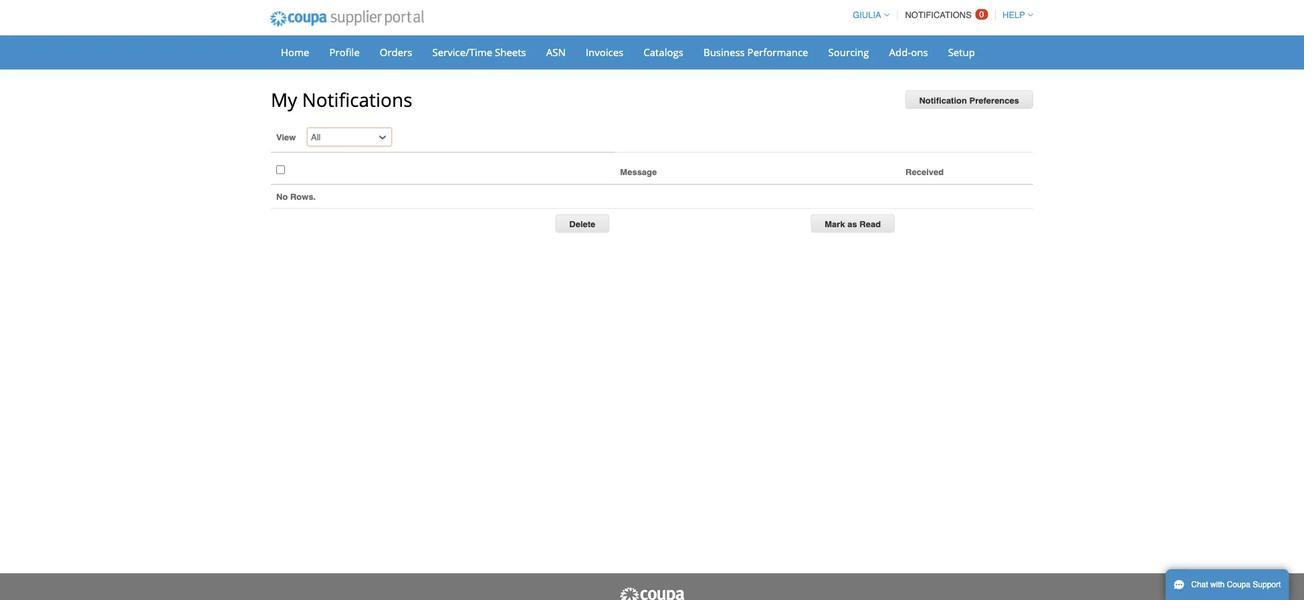 Task type: vqa. For each thing, say whether or not it's contained in the screenshot.
"Sourcing" at the right top of the page
yes



Task type: describe. For each thing, give the bounding box(es) containing it.
giulia
[[853, 10, 882, 20]]

my notifications
[[271, 87, 412, 112]]

service/time sheets
[[433, 45, 526, 59]]

no
[[276, 192, 288, 202]]

1 horizontal spatial coupa supplier portal image
[[619, 587, 686, 601]]

business
[[704, 45, 745, 59]]

home link
[[272, 42, 318, 62]]

help
[[1003, 10, 1026, 20]]

add-
[[889, 45, 911, 59]]

notification
[[920, 95, 967, 105]]

business performance
[[704, 45, 808, 59]]

delete button
[[555, 214, 610, 233]]

catalogs link
[[635, 42, 692, 62]]

mark as read
[[825, 219, 881, 229]]

orders
[[380, 45, 412, 59]]

asn link
[[538, 42, 575, 62]]

preferences
[[970, 95, 1020, 105]]

home
[[281, 45, 309, 59]]

performance
[[748, 45, 808, 59]]

help link
[[997, 10, 1034, 20]]

rows.
[[290, 192, 316, 202]]

invoices
[[586, 45, 624, 59]]

no rows.
[[276, 192, 316, 202]]

service/time
[[433, 45, 492, 59]]

service/time sheets link
[[424, 42, 535, 62]]

mark
[[825, 219, 845, 229]]

chat with coupa support
[[1192, 581, 1281, 590]]

as
[[848, 219, 857, 229]]

sourcing link
[[820, 42, 878, 62]]

mark as read button
[[811, 214, 895, 233]]

catalogs
[[644, 45, 684, 59]]



Task type: locate. For each thing, give the bounding box(es) containing it.
business performance link
[[695, 42, 817, 62]]

notifications 0
[[905, 9, 984, 20]]

my
[[271, 87, 297, 112]]

coupa
[[1227, 581, 1251, 590]]

0 horizontal spatial notifications
[[302, 87, 412, 112]]

sourcing
[[829, 45, 869, 59]]

delete
[[570, 219, 596, 229]]

add-ons
[[889, 45, 928, 59]]

ons
[[911, 45, 928, 59]]

0
[[980, 9, 984, 19]]

notifications
[[905, 10, 972, 20], [302, 87, 412, 112]]

received
[[906, 167, 944, 177]]

coupa supplier portal image
[[261, 2, 433, 35], [619, 587, 686, 601]]

sheets
[[495, 45, 526, 59]]

read
[[860, 219, 881, 229]]

chat
[[1192, 581, 1209, 590]]

notifications down profile link
[[302, 87, 412, 112]]

navigation containing notifications 0
[[847, 2, 1034, 28]]

view
[[276, 132, 296, 142]]

navigation
[[847, 2, 1034, 28]]

0 vertical spatial coupa supplier portal image
[[261, 2, 433, 35]]

profile link
[[321, 42, 368, 62]]

profile
[[329, 45, 360, 59]]

add-ons link
[[881, 42, 937, 62]]

giulia link
[[847, 10, 890, 20]]

0 horizontal spatial coupa supplier portal image
[[261, 2, 433, 35]]

1 vertical spatial notifications
[[302, 87, 412, 112]]

chat with coupa support button
[[1166, 570, 1289, 601]]

support
[[1253, 581, 1281, 590]]

0 vertical spatial notifications
[[905, 10, 972, 20]]

message
[[620, 167, 657, 177]]

setup link
[[940, 42, 984, 62]]

notification preferences
[[920, 95, 1020, 105]]

notification preferences link
[[905, 90, 1034, 109]]

with
[[1211, 581, 1225, 590]]

1 vertical spatial coupa supplier portal image
[[619, 587, 686, 601]]

notifications inside notifications 0
[[905, 10, 972, 20]]

asn
[[546, 45, 566, 59]]

setup
[[948, 45, 975, 59]]

None checkbox
[[276, 161, 285, 179]]

invoices link
[[577, 42, 632, 62]]

1 horizontal spatial notifications
[[905, 10, 972, 20]]

orders link
[[371, 42, 421, 62]]

notifications up ons in the right of the page
[[905, 10, 972, 20]]



